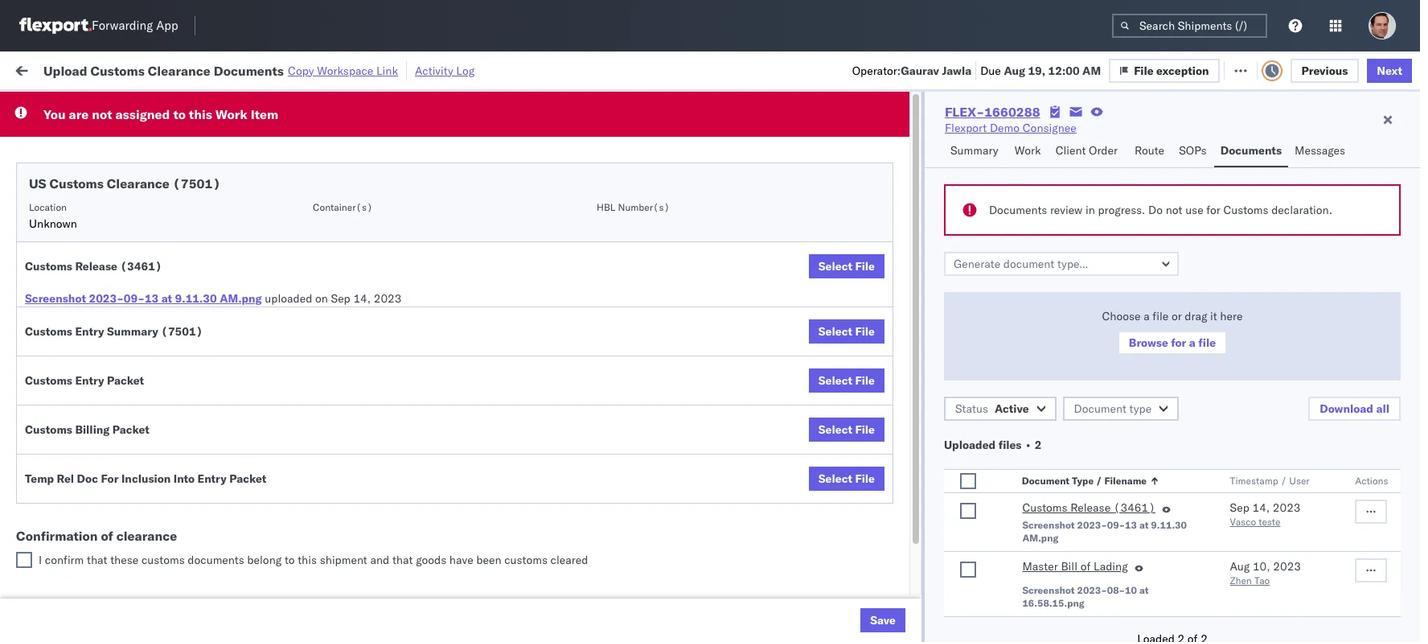 Task type: vqa. For each thing, say whether or not it's contained in the screenshot.
2nd / from the right
yes



Task type: describe. For each thing, give the bounding box(es) containing it.
0 horizontal spatial a
[[1144, 309, 1150, 323]]

progress
[[252, 99, 292, 111]]

select for customs billing packet
[[819, 422, 853, 437]]

all
[[1377, 401, 1390, 416]]

next
[[1378, 63, 1403, 78]]

2 flex-1846748 from the top
[[888, 197, 972, 211]]

2 lhuu7894563, from the top
[[991, 409, 1074, 423]]

1 schedule pickup from los angeles, ca link from the top
[[37, 187, 228, 219]]

zhen
[[1231, 574, 1253, 587]]

2 ocean fcl from the top
[[492, 232, 549, 247]]

8:30 pm pst, jan 23, 2023 for schedule delivery appointment
[[259, 551, 403, 565]]

2 ceau7522281, hlxu6269489, hlxu8034992 from the top
[[991, 196, 1241, 211]]

timestamp / user button
[[1227, 471, 1323, 488]]

4 schedule pickup from los angeles, ca button from the top
[[37, 364, 228, 398]]

2 ceau7522281, from the top
[[991, 196, 1074, 211]]

1 lhuu7894563, from the top
[[991, 373, 1074, 388]]

screenshot 2023-09-13 at 9.11.30 am.png
[[1023, 519, 1188, 544]]

1 customs from the left
[[142, 553, 185, 567]]

11:59 pm pdt, nov 4, 2022 for 3rd schedule pickup from los angeles, ca "link" from the bottom of the page
[[259, 303, 407, 317]]

1893174
[[923, 515, 972, 530]]

pst, for confirm delivery
[[308, 480, 332, 494]]

goods
[[416, 553, 447, 567]]

shipment
[[320, 553, 368, 567]]

of inside 'link'
[[1081, 559, 1091, 574]]

files
[[999, 438, 1022, 452]]

actions
[[1355, 475, 1389, 487]]

6 ca from the top
[[37, 523, 52, 537]]

5 flex-1846748 from the top
[[888, 303, 972, 317]]

2 test123456 from the top
[[1096, 197, 1164, 211]]

1 flex-1846748 from the top
[[888, 161, 972, 176]]

1 uetu5238478 from the top
[[1077, 373, 1156, 388]]

my work
[[16, 58, 88, 81]]

1 integration test account - karl lagerfeld from the top
[[702, 551, 911, 565]]

for
[[101, 471, 119, 486]]

3 1889466 from the top
[[923, 445, 972, 459]]

3 schedule delivery appointment button from the top
[[37, 408, 198, 425]]

previous
[[1302, 63, 1349, 78]]

5 hlxu8034992 from the top
[[1162, 303, 1241, 317]]

0 vertical spatial customs release (3461)
[[25, 259, 162, 274]]

select file button for customs entry packet
[[809, 368, 885, 393]]

1 ceau7522281, from the top
[[991, 161, 1074, 175]]

11:59 pm pdt, nov 4, 2022 for 2nd schedule pickup from los angeles, ca "link"
[[259, 232, 407, 247]]

document type
[[1075, 401, 1152, 416]]

2 vertical spatial entry
[[198, 471, 227, 486]]

in
[[1086, 203, 1096, 217]]

Search Work text field
[[879, 58, 1055, 82]]

1 hlxu8034992 from the top
[[1162, 161, 1241, 175]]

4 flex-1889466 from the top
[[888, 480, 972, 494]]

flexport. image
[[19, 18, 92, 34]]

3 resize handle column header from the left
[[465, 125, 484, 642]]

resize handle column header for the consignee button
[[835, 125, 854, 642]]

2023- for screenshot 2023-09-13 at 9.11.30 am.png uploaded on sep 14, 2023
[[89, 291, 124, 306]]

2 flex-2130387 from the top
[[888, 586, 972, 601]]

confirm for confirm delivery
[[37, 479, 78, 494]]

1 schedule pickup from los angeles, ca button from the top
[[37, 187, 228, 221]]

24,
[[359, 480, 376, 494]]

appointment for third schedule delivery appointment link from the bottom of the page
[[132, 267, 198, 281]]

los for 1st schedule pickup from los angeles, ca "link" from the bottom
[[152, 506, 170, 521]]

6 test123456 from the top
[[1096, 338, 1164, 353]]

schedule delivery appointment for second schedule delivery appointment link from the bottom of the page
[[37, 408, 198, 423]]

browse for a file button
[[1118, 331, 1228, 355]]

sops
[[1180, 143, 1207, 158]]

from inside confirm pickup from los angeles, ca
[[119, 436, 142, 450]]

at for screenshot 2023-08-10 at 16.58.15.png
[[1140, 584, 1149, 596]]

1 integration from the top
[[702, 551, 757, 565]]

2 karl from the top
[[840, 586, 860, 601]]

flex-1893174
[[888, 515, 972, 530]]

delivery for 6:00 am pst, dec 24, 2022
[[81, 479, 122, 494]]

am.png for screenshot 2023-09-13 at 9.11.30 am.png
[[1023, 532, 1059, 544]]

4 uetu5238478 from the top
[[1077, 480, 1156, 494]]

3 1846748 from the top
[[923, 232, 972, 247]]

pst, for confirm pickup from los angeles, ca
[[307, 445, 331, 459]]

3 ocean fcl from the top
[[492, 303, 549, 317]]

0 vertical spatial file
[[1153, 309, 1169, 323]]

filtered by:
[[16, 99, 74, 113]]

4 hlxu6269489, from the top
[[1077, 267, 1159, 282]]

customs inside upload customs clearance documents
[[76, 329, 122, 344]]

select file button for customs entry summary (7501)
[[809, 319, 885, 344]]

3 schedule pickup from los angeles, ca button from the top
[[37, 293, 228, 327]]

demo
[[990, 121, 1020, 135]]

it
[[1211, 309, 1218, 323]]

client for client order
[[1056, 143, 1086, 158]]

pickup inside confirm pickup from los angeles, ca
[[81, 436, 116, 450]]

1 account from the top
[[784, 551, 827, 565]]

pickup inside schedule pickup from rotterdam, netherlands
[[88, 577, 122, 592]]

2 lagerfeld from the top
[[863, 586, 911, 601]]

los for 3rd schedule pickup from los angeles, ca "link" from the bottom of the page
[[152, 294, 170, 309]]

2 horizontal spatial for
[[1207, 203, 1221, 217]]

3 lhuu7894563, uetu5238478 from the top
[[991, 444, 1156, 459]]

file for customs entry summary (7501)
[[856, 324, 875, 339]]

savant
[[1334, 232, 1369, 247]]

message
[[217, 62, 262, 77]]

select file for customs billing packet
[[819, 422, 875, 437]]

sep inside the "sep 14, 2023 vasco teste"
[[1231, 500, 1250, 515]]

4 ca from the top
[[37, 381, 52, 395]]

timestamp
[[1231, 475, 1279, 487]]

browse
[[1130, 336, 1169, 350]]

schedule for 2nd schedule pickup from los angeles, ca "link" from the bottom
[[37, 365, 85, 379]]

4, for 3rd schedule pickup from los angeles, ca "link" from the bottom of the page
[[366, 303, 376, 317]]

2 vertical spatial jawla
[[1336, 197, 1364, 211]]

2 integration from the top
[[702, 586, 757, 601]]

save
[[871, 613, 896, 628]]

container numbers button
[[983, 121, 1072, 150]]

select for temp rel doc for inclusion into entry packet
[[819, 471, 853, 486]]

at left risk
[[320, 62, 330, 77]]

confirmation of clearance
[[16, 528, 177, 544]]

workitem
[[18, 131, 60, 143]]

you are not assigned to this work item
[[43, 106, 279, 122]]

download all
[[1320, 401, 1390, 416]]

1 test123456 from the top
[[1096, 161, 1164, 176]]

5 schedule pickup from los angeles, ca link from the top
[[37, 506, 228, 538]]

track
[[410, 62, 436, 77]]

1 vertical spatial am
[[286, 480, 305, 494]]

container numbers
[[991, 125, 1034, 150]]

clearance for us customs clearance (7501)
[[107, 175, 170, 191]]

2 schedule pickup from los angeles, ca from the top
[[37, 223, 217, 254]]

5 ceau7522281, from the top
[[991, 303, 1074, 317]]

0 horizontal spatial to
[[173, 106, 186, 122]]

los for confirm pickup from los angeles, ca link
[[145, 436, 163, 450]]

ready
[[123, 99, 152, 111]]

confirm pickup from los angeles, ca button
[[37, 435, 228, 469]]

3 flex-1889466 from the top
[[888, 445, 972, 459]]

2 hlxu6269489, from the top
[[1077, 196, 1159, 211]]

release inside 'link'
[[1071, 500, 1111, 515]]

1660288
[[985, 104, 1041, 120]]

upload customs clearance documents
[[37, 329, 176, 360]]

2 customs from the left
[[505, 553, 548, 567]]

doc
[[77, 471, 98, 486]]

los for 2nd schedule pickup from los angeles, ca "link"
[[152, 223, 170, 238]]

3 flex-1846748 from the top
[[888, 232, 972, 247]]

documents left review
[[990, 203, 1048, 217]]

fcl for 3rd schedule pickup from los angeles, ca "link" from the bottom of the page
[[528, 303, 549, 317]]

file for customs entry packet
[[856, 373, 875, 388]]

documents up in
[[214, 62, 284, 78]]

resize handle column header for deadline button
[[409, 125, 428, 642]]

10 resize handle column header from the left
[[1374, 125, 1394, 642]]

lading
[[1094, 559, 1129, 574]]

10
[[1126, 584, 1138, 596]]

09- for screenshot 2023-09-13 at 9.11.30 am.png
[[1108, 519, 1126, 531]]

these
[[110, 553, 139, 567]]

upload customs clearance documents button
[[37, 329, 228, 362]]

resize handle column header for "container numbers" button
[[1068, 125, 1088, 642]]

0 horizontal spatial for
[[154, 99, 168, 111]]

work button
[[1009, 136, 1050, 167]]

action
[[1364, 62, 1400, 77]]

3 ceau7522281, from the top
[[991, 232, 1074, 246]]

batch action button
[[1305, 58, 1410, 82]]

ca inside confirm pickup from los angeles, ca
[[37, 452, 52, 466]]

link
[[377, 63, 398, 78]]

upload for upload customs clearance documents copy workspace link
[[43, 62, 87, 78]]

11:59 for 4th schedule delivery appointment link from the bottom of the page
[[259, 161, 291, 176]]

status active
[[956, 401, 1030, 416]]

from down the "workitem" button
[[125, 188, 149, 202]]

2 hlxu8034992 from the top
[[1162, 196, 1241, 211]]

type
[[1130, 401, 1152, 416]]

resize handle column header for "mode" button
[[570, 125, 589, 642]]

here
[[1221, 309, 1243, 323]]

schedule delivery appointment for third schedule delivery appointment link from the bottom of the page
[[37, 267, 198, 281]]

do
[[1149, 203, 1163, 217]]

confirm
[[45, 553, 84, 567]]

uploaded
[[945, 438, 996, 452]]

you
[[43, 106, 66, 122]]

document for document type / filename
[[1023, 475, 1071, 487]]

clearance
[[116, 528, 177, 544]]

mode button
[[484, 128, 573, 144]]

1 vertical spatial gaurav
[[1297, 161, 1333, 176]]

mbl/mawb numbers
[[1096, 131, 1194, 143]]

4 nov from the top
[[342, 303, 363, 317]]

schedule for 4th schedule delivery appointment link from the bottom of the page
[[37, 161, 85, 175]]

0 vertical spatial gaurav
[[901, 63, 940, 78]]

flex id
[[863, 131, 893, 143]]

us
[[29, 175, 46, 191]]

1 horizontal spatial consignee
[[1023, 121, 1077, 135]]

maeu9408431 for schedule pickup from rotterdam, netherlands
[[1096, 586, 1177, 601]]

choose
[[1103, 309, 1141, 323]]

5 1846748 from the top
[[923, 303, 972, 317]]

route button
[[1129, 136, 1173, 167]]

flexport demo consignee link
[[945, 120, 1077, 136]]

file for temp rel doc for inclusion into entry packet
[[856, 471, 875, 486]]

08-
[[1108, 584, 1126, 596]]

screenshot for screenshot 2023-09-13 at 9.11.30 am.png
[[1023, 519, 1075, 531]]

copy
[[288, 63, 314, 78]]

3 nov from the top
[[342, 232, 363, 247]]

2 11:59 pm pdt, nov 4, 2022 from the top
[[259, 197, 407, 211]]

schedule pickup from rotterdam, netherlands button
[[37, 576, 228, 610]]

2 ca from the top
[[37, 239, 52, 254]]

master
[[1023, 559, 1059, 574]]

rel
[[57, 471, 74, 486]]

3 hlxu8034992 from the top
[[1162, 232, 1241, 246]]

1 vertical spatial jawla
[[1336, 161, 1364, 176]]

master bill of lading
[[1023, 559, 1129, 574]]

0 horizontal spatial of
[[101, 528, 113, 544]]

6 flex-1846748 from the top
[[888, 338, 972, 353]]

been
[[477, 553, 502, 567]]

2023- for screenshot 2023-09-13 at 9.11.30 am.png
[[1078, 519, 1108, 531]]

4:00 pm pst, dec 23, 2022
[[259, 445, 406, 459]]

select file button for customs release (3461)
[[809, 254, 885, 278]]

fcl for confirm pickup from los angeles, ca link
[[528, 445, 549, 459]]

9.11.30 for screenshot 2023-09-13 at 9.11.30 am.png uploaded on sep 14, 2023
[[175, 291, 217, 306]]

3 test123456 from the top
[[1096, 232, 1164, 247]]

1 flex-1889466 from the top
[[888, 374, 972, 388]]

deadline
[[259, 131, 298, 143]]

4 pdt, from the top
[[314, 303, 339, 317]]

2 11:59 from the top
[[259, 197, 291, 211]]

/ inside 'button'
[[1097, 475, 1103, 487]]

los for 1st schedule pickup from los angeles, ca "link" from the top of the page
[[152, 188, 170, 202]]

778 at risk
[[297, 62, 352, 77]]

los for 2nd schedule pickup from los angeles, ca "link" from the bottom
[[152, 365, 170, 379]]

schedule for 1st schedule delivery appointment link from the bottom of the page
[[37, 550, 85, 564]]

1 schedule delivery appointment link from the top
[[37, 160, 198, 176]]

1 1889466 from the top
[[923, 374, 972, 388]]

Generate document type... text field
[[945, 252, 1179, 276]]

flexport demo consignee
[[945, 121, 1077, 135]]

6 hlxu6269489, from the top
[[1077, 338, 1159, 352]]

(7501) for customs entry summary (7501)
[[161, 324, 203, 339]]

2 schedule delivery appointment button from the top
[[37, 266, 198, 284]]

1 vertical spatial 23,
[[355, 551, 372, 565]]

1 vertical spatial customs release (3461)
[[1023, 500, 1156, 515]]

operator
[[1297, 131, 1336, 143]]

declaration.
[[1272, 203, 1333, 217]]

14, inside the "sep 14, 2023 vasco teste"
[[1253, 500, 1271, 515]]

3 pdt, from the top
[[314, 232, 339, 247]]

0 horizontal spatial work
[[176, 62, 204, 77]]

app
[[156, 18, 178, 33]]

1 horizontal spatial this
[[298, 553, 317, 567]]

2 4, from the top
[[366, 197, 376, 211]]

confirm delivery link
[[37, 478, 122, 494]]

13 for screenshot 2023-09-13 at 9.11.30 am.png uploaded on sep 14, 2023
[[145, 291, 159, 306]]

5 schedule pickup from los angeles, ca from the top
[[37, 506, 217, 537]]

6 1846748 from the top
[[923, 338, 972, 353]]

customs billing packet
[[25, 422, 150, 437]]

6 hlxu8034992 from the top
[[1162, 338, 1241, 352]]

0 vertical spatial 14,
[[354, 291, 371, 306]]

1 nov from the top
[[342, 161, 363, 176]]

1 horizontal spatial am
[[1083, 63, 1102, 78]]

delivery for 8:30 pm pst, jan 23, 2023
[[88, 550, 129, 564]]

1 schedule pickup from los angeles, ca from the top
[[37, 188, 217, 218]]

0 vertical spatial jawla
[[943, 63, 972, 78]]

workspace
[[317, 63, 374, 78]]

2 nov from the top
[[342, 197, 363, 211]]

document type / filename button
[[1020, 471, 1198, 488]]

4, for 4th schedule delivery appointment link from the bottom of the page
[[366, 161, 376, 176]]

schedule for 1st schedule pickup from los angeles, ca "link" from the bottom
[[37, 506, 85, 521]]

1 horizontal spatial not
[[1166, 203, 1183, 217]]

4 lhuu7894563, uetu5238478 from the top
[[991, 480, 1156, 494]]

1 vertical spatial work
[[215, 106, 248, 122]]

187 on track
[[371, 62, 436, 77]]

previous button
[[1291, 58, 1360, 82]]

belong
[[247, 553, 282, 567]]

0 vertical spatial this
[[189, 106, 212, 122]]

4 hlxu8034992 from the top
[[1162, 267, 1241, 282]]

(0)
[[262, 62, 283, 77]]

screenshot for screenshot 2023-09-13 at 9.11.30 am.png uploaded on sep 14, 2023
[[25, 291, 86, 306]]

1 1846748 from the top
[[923, 161, 972, 176]]

select for customs entry packet
[[819, 373, 853, 388]]

import work button
[[130, 51, 210, 88]]

2
[[1035, 438, 1042, 452]]

client name button
[[589, 128, 677, 144]]



Task type: locate. For each thing, give the bounding box(es) containing it.
1 vertical spatial entry
[[75, 373, 104, 388]]

pickup
[[88, 188, 122, 202], [88, 223, 122, 238], [88, 294, 122, 309], [88, 365, 122, 379], [81, 436, 116, 450], [88, 506, 122, 521], [88, 577, 122, 592]]

pst, for schedule delivery appointment
[[307, 551, 331, 565]]

2 flex-1889466 from the top
[[888, 409, 972, 424]]

2 select from the top
[[819, 324, 853, 339]]

hbl number(s)
[[597, 201, 670, 213]]

4 schedule from the top
[[37, 267, 85, 281]]

clearance for upload customs clearance documents
[[125, 329, 176, 344]]

work
[[46, 58, 88, 81]]

schedule delivery appointment up screenshot 2023-09-13 at 9.11.30 am.png link
[[37, 267, 198, 281]]

am right 6:00 at the left bottom of the page
[[286, 480, 305, 494]]

7 schedule from the top
[[37, 408, 85, 423]]

4 schedule delivery appointment from the top
[[37, 550, 198, 564]]

8:30 for schedule pickup from rotterdam, netherlands
[[259, 586, 284, 601]]

(3461)
[[120, 259, 162, 274], [1114, 500, 1156, 515]]

3 select file button from the top
[[809, 368, 885, 393]]

gaurav jawla
[[1297, 161, 1364, 176], [1297, 197, 1364, 211]]

file
[[1153, 309, 1169, 323], [1199, 336, 1217, 350]]

messages
[[1295, 143, 1346, 158]]

container
[[991, 125, 1034, 137]]

in
[[241, 99, 250, 111]]

abcdefg78456546
[[1096, 374, 1204, 388], [1096, 409, 1204, 424], [1096, 480, 1204, 494]]

3 fcl from the top
[[528, 303, 549, 317]]

resize handle column header for the 'mbl/mawb numbers' button
[[1270, 125, 1289, 642]]

1 horizontal spatial 09-
[[1108, 519, 1126, 531]]

3 11:59 pm pdt, nov 4, 2022 from the top
[[259, 232, 407, 247]]

confirm pickup from los angeles, ca link
[[37, 435, 228, 467]]

gaurav up 'omkar'
[[1297, 197, 1333, 211]]

screenshot for screenshot 2023-08-10 at 16.58.15.png
[[1023, 584, 1075, 596]]

master bill of lading link
[[1023, 558, 1129, 578]]

documents up customs entry packet
[[37, 346, 95, 360]]

pst, down 4:00 pm pst, dec 23, 2022
[[308, 480, 332, 494]]

schedule for third schedule delivery appointment link from the bottom of the page
[[37, 267, 85, 281]]

that
[[87, 553, 107, 567], [393, 553, 413, 567]]

choi
[[1347, 551, 1371, 565]]

0 horizontal spatial not
[[92, 106, 112, 122]]

09- inside screenshot 2023-09-13 at 9.11.30 am.png
[[1108, 519, 1126, 531]]

active
[[995, 401, 1030, 416]]

1 vertical spatial document
[[1023, 475, 1071, 487]]

2023- inside screenshot 2023-08-10 at 16.58.15.png
[[1078, 584, 1108, 596]]

1 vertical spatial for
[[1207, 203, 1221, 217]]

2 resize handle column header from the left
[[409, 125, 428, 642]]

client inside button
[[597, 131, 623, 143]]

1 vertical spatial aug
[[1231, 559, 1251, 574]]

4 4, from the top
[[366, 303, 376, 317]]

3 abcdefg78456546 from the top
[[1096, 480, 1204, 494]]

entry down upload customs clearance documents at the bottom of the page
[[75, 373, 104, 388]]

3 select from the top
[[819, 373, 853, 388]]

0 vertical spatial maeu9408431
[[1096, 551, 1177, 565]]

test123456 right 'in'
[[1096, 197, 1164, 211]]

schedule pickup from los angeles, ca link down the "workitem" button
[[37, 187, 228, 219]]

schedule delivery appointment for 1st schedule delivery appointment link from the bottom of the page
[[37, 550, 198, 564]]

activity log button
[[415, 61, 475, 80]]

rotterdam,
[[152, 577, 209, 592]]

schedule pickup from los angeles, ca link up these
[[37, 506, 228, 538]]

from up temp rel doc for inclusion into entry packet
[[119, 436, 142, 450]]

2022
[[379, 161, 407, 176], [379, 197, 407, 211], [379, 232, 407, 247], [379, 303, 407, 317], [378, 445, 406, 459], [379, 480, 407, 494]]

schedule down customs entry packet
[[37, 408, 85, 423]]

ori
[[1408, 551, 1421, 565]]

0 vertical spatial summary
[[951, 143, 999, 158]]

0 vertical spatial lagerfeld
[[863, 551, 911, 565]]

0 horizontal spatial release
[[75, 259, 117, 274]]

a inside button
[[1190, 336, 1196, 350]]

ocean fcl for 1st schedule delivery appointment link from the bottom of the page
[[492, 551, 549, 565]]

23,
[[358, 445, 375, 459], [355, 551, 372, 565], [355, 586, 372, 601]]

workitem button
[[10, 128, 233, 144]]

entry for summary
[[75, 324, 104, 339]]

(7501) down screenshot 2023-09-13 at 9.11.30 am.png uploaded on sep 14, 2023
[[161, 324, 203, 339]]

file down it
[[1199, 336, 1217, 350]]

0 horizontal spatial client
[[597, 131, 623, 143]]

schedule delivery appointment
[[37, 161, 198, 175], [37, 267, 198, 281], [37, 408, 198, 423], [37, 550, 198, 564]]

status for status : ready for work, blocked, in progress
[[88, 99, 116, 111]]

0 horizontal spatial 09-
[[124, 291, 145, 306]]

delivery
[[88, 161, 129, 175], [88, 267, 129, 281], [88, 408, 129, 423], [81, 479, 122, 494], [88, 550, 129, 564]]

summary down screenshot 2023-09-13 at 9.11.30 am.png link
[[107, 324, 158, 339]]

1 vertical spatial 9.11.30
[[1152, 519, 1188, 531]]

flex-
[[945, 104, 985, 120], [888, 161, 923, 176], [888, 197, 923, 211], [888, 232, 923, 247], [888, 268, 923, 282], [888, 303, 923, 317], [888, 338, 923, 353], [888, 374, 923, 388], [888, 409, 923, 424], [888, 445, 923, 459], [888, 480, 923, 494], [888, 515, 923, 530], [888, 551, 923, 565], [888, 586, 923, 601]]

entry right into
[[198, 471, 227, 486]]

2 vertical spatial 2023-
[[1078, 584, 1108, 596]]

jawla up savant
[[1336, 197, 1364, 211]]

entry for packet
[[75, 373, 104, 388]]

2 vertical spatial work
[[1015, 143, 1042, 158]]

select file for temp rel doc for inclusion into entry packet
[[819, 471, 875, 486]]

5 select from the top
[[819, 471, 853, 486]]

aug up zhen
[[1231, 559, 1251, 574]]

upload inside upload customs clearance documents
[[37, 329, 74, 344]]

14, right uploaded
[[354, 291, 371, 306]]

4 schedule delivery appointment button from the top
[[37, 549, 198, 567]]

1 karl from the top
[[840, 551, 860, 565]]

1 vertical spatial 14,
[[1253, 500, 1271, 515]]

screenshot up master
[[1023, 519, 1075, 531]]

appointment
[[132, 161, 198, 175], [132, 267, 198, 281], [132, 408, 198, 423], [132, 550, 198, 564]]

gvcu5265864
[[991, 550, 1071, 565], [991, 586, 1071, 600]]

pst, for schedule pickup from rotterdam, netherlands
[[307, 586, 331, 601]]

0 vertical spatial clearance
[[148, 62, 211, 78]]

dec for 24,
[[335, 480, 356, 494]]

2023 inside the "sep 14, 2023 vasco teste"
[[1273, 500, 1301, 515]]

client name
[[597, 131, 651, 143]]

2 vertical spatial packet
[[229, 471, 267, 486]]

documents right sops button
[[1221, 143, 1283, 158]]

0 vertical spatial upload
[[43, 62, 87, 78]]

client left order
[[1056, 143, 1086, 158]]

0 vertical spatial release
[[75, 259, 117, 274]]

1 vertical spatial packet
[[112, 422, 150, 437]]

at inside screenshot 2023-08-10 at 16.58.15.png
[[1140, 584, 1149, 596]]

/ left user
[[1282, 475, 1288, 487]]

jawla down messages
[[1336, 161, 1364, 176]]

from inside schedule pickup from rotterdam, netherlands
[[125, 577, 149, 592]]

2 schedule pickup from los angeles, ca button from the top
[[37, 222, 228, 256]]

ceau7522281, down review
[[991, 267, 1074, 282]]

2 vertical spatial gaurav
[[1297, 197, 1333, 211]]

1 8:30 pm pst, jan 23, 2023 from the top
[[259, 551, 403, 565]]

clearance down the "workitem" button
[[107, 175, 170, 191]]

risk
[[333, 62, 352, 77]]

schedule pickup from los angeles, ca link
[[37, 187, 228, 219], [37, 222, 228, 255], [37, 293, 228, 325], [37, 364, 228, 396], [37, 506, 228, 538]]

4 select from the top
[[819, 422, 853, 437]]

select file for customs entry summary (7501)
[[819, 324, 875, 339]]

abcdefg78456546 up "maeu9736123" at the bottom of page
[[1096, 480, 1204, 494]]

client order button
[[1050, 136, 1129, 167]]

1889466 up 1893174
[[923, 480, 972, 494]]

(3461) inside 'link'
[[1114, 500, 1156, 515]]

3 lhuu7894563, from the top
[[991, 444, 1074, 459]]

1 horizontal spatial client
[[1056, 143, 1086, 158]]

0 vertical spatial entry
[[75, 324, 104, 339]]

(3461) up "maeu9736123" at the bottom of page
[[1114, 500, 1156, 515]]

9.11.30 inside screenshot 2023-09-13 at 9.11.30 am.png
[[1152, 519, 1188, 531]]

1 vertical spatial flex-2130387
[[888, 586, 972, 601]]

customs release (3461) down unknown
[[25, 259, 162, 274]]

file
[[1146, 62, 1165, 77], [1135, 63, 1154, 78], [856, 259, 875, 274], [856, 324, 875, 339], [856, 373, 875, 388], [856, 422, 875, 437], [856, 471, 875, 486]]

flex-1889466 button
[[863, 370, 975, 392], [863, 370, 975, 392], [863, 405, 975, 428], [863, 405, 975, 428], [863, 441, 975, 463], [863, 441, 975, 463], [863, 476, 975, 498], [863, 476, 975, 498]]

5 ceau7522281, hlxu6269489, hlxu8034992 from the top
[[991, 303, 1241, 317]]

gaurav jawla down messages
[[1297, 161, 1364, 176]]

1 vertical spatial clearance
[[107, 175, 170, 191]]

ceau7522281, hlxu6269489, hlxu8034992
[[991, 161, 1241, 175], [991, 196, 1241, 211], [991, 232, 1241, 246], [991, 267, 1241, 282], [991, 303, 1241, 317], [991, 338, 1241, 352]]

los up clearance
[[152, 506, 170, 521]]

teste
[[1259, 516, 1281, 528]]

status for status active
[[956, 401, 989, 416]]

confirm pickup from los angeles, ca
[[37, 436, 210, 466]]

2 schedule from the top
[[37, 188, 85, 202]]

1 horizontal spatial numbers
[[1154, 131, 1194, 143]]

8:30 pm pst, jan 23, 2023 for schedule pickup from rotterdam, netherlands
[[259, 586, 403, 601]]

1 maeu9408431 from the top
[[1096, 551, 1177, 565]]

3 schedule delivery appointment link from the top
[[37, 408, 198, 424]]

am.png down msdu7304509
[[1023, 532, 1059, 544]]

8 resize handle column header from the left
[[1068, 125, 1088, 642]]

0 vertical spatial jan
[[334, 551, 352, 565]]

from up clearance
[[125, 506, 149, 521]]

i confirm that these customs documents belong to this shipment and that goods have been customs cleared
[[39, 553, 589, 567]]

from down us customs clearance (7501)
[[125, 223, 149, 238]]

(3461) up screenshot 2023-09-13 at 9.11.30 am.png link
[[120, 259, 162, 274]]

9.11.30 for screenshot 2023-09-13 at 9.11.30 am.png
[[1152, 519, 1188, 531]]

resize handle column header for flex id button
[[964, 125, 983, 642]]

4 schedule delivery appointment link from the top
[[37, 549, 198, 565]]

client for client name
[[597, 131, 623, 143]]

1 vertical spatial of
[[1081, 559, 1091, 574]]

am.png
[[220, 291, 262, 306], [1023, 532, 1059, 544]]

3 uetu5238478 from the top
[[1077, 444, 1156, 459]]

1 vertical spatial not
[[1166, 203, 1183, 217]]

gvcu5265864 for schedule delivery appointment
[[991, 550, 1071, 565]]

work,
[[170, 99, 196, 111]]

documents inside documents button
[[1221, 143, 1283, 158]]

ceau7522281, down "container numbers" button
[[991, 161, 1074, 175]]

document inside 'button'
[[1023, 475, 1071, 487]]

select file for customs entry packet
[[819, 373, 875, 388]]

0 vertical spatial 13
[[145, 291, 159, 306]]

1 vertical spatial on
[[315, 291, 328, 306]]

document left the type
[[1075, 401, 1127, 416]]

summary inside button
[[951, 143, 999, 158]]

0 vertical spatial on
[[395, 62, 407, 77]]

schedule delivery appointment button up confirm pickup from los angeles, ca
[[37, 408, 198, 425]]

aug inside aug 10, 2023 zhen tao
[[1231, 559, 1251, 574]]

angeles, inside confirm pickup from los angeles, ca
[[166, 436, 210, 450]]

gvcu5265864 down master
[[991, 586, 1071, 600]]

clearance inside upload customs clearance documents
[[125, 329, 176, 344]]

flex-1660288
[[945, 104, 1041, 120]]

packet down "upload customs clearance documents" button
[[107, 373, 144, 388]]

0 vertical spatial 8:30 pm pst, jan 23, 2023
[[259, 551, 403, 565]]

1 vertical spatial lagerfeld
[[863, 586, 911, 601]]

1 lhuu7894563, uetu5238478 from the top
[[991, 373, 1156, 388]]

1 ca from the top
[[37, 204, 52, 218]]

0 horizontal spatial am
[[286, 480, 305, 494]]

clearance
[[148, 62, 211, 78], [107, 175, 170, 191], [125, 329, 176, 344]]

2023- down master bill of lading 'link'
[[1078, 584, 1108, 596]]

ocean fcl for confirm pickup from los angeles, ca link
[[492, 445, 549, 459]]

this left in
[[189, 106, 212, 122]]

0 horizontal spatial status
[[88, 99, 116, 111]]

fcl for 4th schedule delivery appointment link from the bottom of the page
[[528, 161, 549, 176]]

operator:
[[853, 63, 901, 78]]

0 horizontal spatial customs release (3461)
[[25, 259, 162, 274]]

file left "or"
[[1153, 309, 1169, 323]]

1 that from the left
[[87, 553, 107, 567]]

1 vertical spatial summary
[[107, 324, 158, 339]]

sep 14, 2023 vasco teste
[[1231, 500, 1301, 528]]

delivery inside button
[[81, 479, 122, 494]]

1 vertical spatial karl
[[840, 586, 860, 601]]

documents inside upload customs clearance documents
[[37, 346, 95, 360]]

confirm inside confirm pickup from los angeles, ca
[[37, 436, 78, 450]]

schedule delivery appointment for 4th schedule delivery appointment link from the bottom of the page
[[37, 161, 198, 175]]

4 11:59 from the top
[[259, 303, 291, 317]]

location
[[29, 201, 67, 213]]

operator: gaurav jawla
[[853, 63, 972, 78]]

los down the "workitem" button
[[152, 188, 170, 202]]

flex
[[863, 131, 881, 143]]

1 horizontal spatial for
[[1172, 336, 1187, 350]]

1 vertical spatial a
[[1190, 336, 1196, 350]]

on
[[395, 62, 407, 77], [315, 291, 328, 306]]

0 vertical spatial (3461)
[[120, 259, 162, 274]]

2 8:30 from the top
[[259, 586, 284, 601]]

1 vertical spatial integration
[[702, 586, 757, 601]]

6:00
[[259, 480, 284, 494]]

schedule delivery appointment button down the "workitem" button
[[37, 160, 198, 177]]

at inside screenshot 2023-09-13 at 9.11.30 am.png
[[1140, 519, 1149, 531]]

release up screenshot 2023-09-13 at 9.11.30 am.png link
[[75, 259, 117, 274]]

1 horizontal spatial release
[[1071, 500, 1111, 515]]

1 horizontal spatial to
[[285, 553, 295, 567]]

maeu9408431 for schedule delivery appointment
[[1096, 551, 1177, 565]]

1 vertical spatial dec
[[335, 480, 356, 494]]

0 horizontal spatial sep
[[331, 291, 351, 306]]

2 1889466 from the top
[[923, 409, 972, 424]]

1 horizontal spatial 9.11.30
[[1152, 519, 1188, 531]]

los inside confirm pickup from los angeles, ca
[[145, 436, 163, 450]]

test123456 up "choose" in the right of the page
[[1096, 268, 1164, 282]]

0 vertical spatial 2130387
[[923, 551, 972, 565]]

client left name
[[597, 131, 623, 143]]

4 appointment from the top
[[132, 550, 198, 564]]

/ inside "button"
[[1282, 475, 1288, 487]]

appointment up screenshot 2023-09-13 at 9.11.30 am.png link
[[132, 267, 198, 281]]

2 appointment from the top
[[132, 267, 198, 281]]

schedule for 2nd schedule pickup from los angeles, ca "link"
[[37, 223, 85, 238]]

test123456 up browse at right bottom
[[1096, 303, 1164, 317]]

0 vertical spatial a
[[1144, 309, 1150, 323]]

am.png inside screenshot 2023-09-13 at 9.11.30 am.png
[[1023, 532, 1059, 544]]

file inside button
[[1199, 336, 1217, 350]]

flex-2130387
[[888, 551, 972, 565], [888, 586, 972, 601]]

clearance down screenshot 2023-09-13 at 9.11.30 am.png link
[[125, 329, 176, 344]]

consignee inside button
[[702, 131, 748, 143]]

release down 'document type / filename'
[[1071, 500, 1111, 515]]

confirm inside confirm delivery link
[[37, 479, 78, 494]]

8:30 for schedule delivery appointment
[[259, 551, 284, 565]]

resize handle column header for the "workitem" button
[[230, 125, 249, 642]]

fcl for 2nd schedule pickup from los angeles, ca "link"
[[528, 232, 549, 247]]

name
[[626, 131, 651, 143]]

confirmation
[[16, 528, 98, 544]]

schedule down confirmation
[[37, 550, 85, 564]]

schedule pickup from los angeles, ca up these
[[37, 506, 217, 537]]

tao
[[1255, 574, 1271, 587]]

schedule up netherlands
[[37, 577, 85, 592]]

1 vertical spatial confirm
[[37, 479, 78, 494]]

packet for customs billing packet
[[112, 422, 150, 437]]

9 resize handle column header from the left
[[1270, 125, 1289, 642]]

schedule inside schedule pickup from rotterdam, netherlands
[[37, 577, 85, 592]]

1 horizontal spatial of
[[1081, 559, 1091, 574]]

5 test123456 from the top
[[1096, 303, 1164, 317]]

3 schedule delivery appointment from the top
[[37, 408, 198, 423]]

11:59 pm pdt, nov 4, 2022 for 4th schedule delivery appointment link from the bottom of the page
[[259, 161, 407, 176]]

upload up the by:
[[43, 62, 87, 78]]

3 appointment from the top
[[132, 408, 198, 423]]

13 down filename
[[1126, 519, 1138, 531]]

0 vertical spatial account
[[784, 551, 827, 565]]

abcdefg78456546 for schedule pickup from los angeles, ca
[[1096, 374, 1204, 388]]

1 vertical spatial release
[[1071, 500, 1111, 515]]

of right bill
[[1081, 559, 1091, 574]]

0 vertical spatial karl
[[840, 551, 860, 565]]

1 horizontal spatial summary
[[951, 143, 999, 158]]

6 ceau7522281, from the top
[[991, 338, 1074, 352]]

0 horizontal spatial 14,
[[354, 291, 371, 306]]

1 horizontal spatial aug
[[1231, 559, 1251, 574]]

summary down "flexport"
[[951, 143, 999, 158]]

customs inside 'link'
[[1023, 500, 1068, 515]]

pst, right the belong at the bottom of page
[[307, 551, 331, 565]]

0 vertical spatial (7501)
[[173, 175, 221, 191]]

documents review in progress. do not use for customs declaration.
[[990, 203, 1333, 217]]

for left work,
[[154, 99, 168, 111]]

appointment for second schedule delivery appointment link from the bottom of the page
[[132, 408, 198, 423]]

clearance for upload customs clearance documents copy workspace link
[[148, 62, 211, 78]]

test123456
[[1096, 161, 1164, 176], [1096, 197, 1164, 211], [1096, 232, 1164, 247], [1096, 268, 1164, 282], [1096, 303, 1164, 317], [1096, 338, 1164, 353]]

6 ceau7522281, hlxu6269489, hlxu8034992 from the top
[[991, 338, 1241, 352]]

1889466 up status active
[[923, 374, 972, 388]]

2 vertical spatial clearance
[[125, 329, 176, 344]]

6 resize handle column header from the left
[[835, 125, 854, 642]]

1 horizontal spatial customs release (3461)
[[1023, 500, 1156, 515]]

0 horizontal spatial summary
[[107, 324, 158, 339]]

None checkbox
[[961, 503, 977, 519], [16, 552, 32, 568], [961, 503, 977, 519], [16, 552, 32, 568]]

2023- inside screenshot 2023-09-13 at 9.11.30 am.png
[[1078, 519, 1108, 531]]

1 vertical spatial sep
[[1231, 500, 1250, 515]]

fcl for schedule pickup from rotterdam, netherlands link
[[528, 586, 549, 601]]

5 hlxu6269489, from the top
[[1077, 303, 1159, 317]]

document for document type
[[1075, 401, 1127, 416]]

on right uploaded
[[315, 291, 328, 306]]

customs release (3461) link
[[1023, 500, 1156, 519]]

1 schedule delivery appointment button from the top
[[37, 160, 198, 177]]

1 vertical spatial (3461)
[[1114, 500, 1156, 515]]

23, for los
[[358, 445, 375, 459]]

ocean fcl for schedule pickup from rotterdam, netherlands link
[[492, 586, 549, 601]]

09- up the customs entry summary (7501)
[[124, 291, 145, 306]]

schedule pickup from los angeles, ca up upload customs clearance documents link
[[37, 294, 217, 325]]

3 schedule pickup from los angeles, ca from the top
[[37, 294, 217, 325]]

1 flex-2130387 from the top
[[888, 551, 972, 565]]

0 vertical spatial am.png
[[220, 291, 262, 306]]

document inside button
[[1075, 401, 1127, 416]]

13 inside screenshot 2023-09-13 at 9.11.30 am.png
[[1126, 519, 1138, 531]]

3 11:59 from the top
[[259, 232, 291, 247]]

0 horizontal spatial on
[[315, 291, 328, 306]]

09-
[[124, 291, 145, 306], [1108, 519, 1126, 531]]

resize handle column header
[[230, 125, 249, 642], [409, 125, 428, 642], [465, 125, 484, 642], [570, 125, 589, 642], [674, 125, 694, 642], [835, 125, 854, 642], [964, 125, 983, 642], [1068, 125, 1088, 642], [1270, 125, 1289, 642], [1374, 125, 1394, 642], [1380, 125, 1399, 642]]

23, down and
[[355, 586, 372, 601]]

0 vertical spatial confirm
[[37, 436, 78, 450]]

0 vertical spatial integration test account - karl lagerfeld
[[702, 551, 911, 565]]

1 horizontal spatial a
[[1190, 336, 1196, 350]]

packet for customs entry packet
[[107, 373, 144, 388]]

schedule for second schedule delivery appointment link from the bottom of the page
[[37, 408, 85, 423]]

schedule delivery appointment down confirmation of clearance at the bottom of the page
[[37, 550, 198, 564]]

2 uetu5238478 from the top
[[1077, 409, 1156, 423]]

1 8:30 from the top
[[259, 551, 284, 565]]

select file button for customs billing packet
[[809, 418, 885, 442]]

4 flex-1846748 from the top
[[888, 268, 972, 282]]

dec for 23,
[[334, 445, 355, 459]]

13 for screenshot 2023-09-13 at 9.11.30 am.png
[[1126, 519, 1138, 531]]

schedule for 3rd schedule pickup from los angeles, ca "link" from the bottom of the page
[[37, 294, 85, 309]]

10 schedule from the top
[[37, 577, 85, 592]]

client inside button
[[1056, 143, 1086, 158]]

numbers inside container numbers
[[991, 138, 1031, 150]]

1 resize handle column header from the left
[[230, 125, 249, 642]]

778
[[297, 62, 318, 77]]

4 test123456 from the top
[[1096, 268, 1164, 282]]

5 select file from the top
[[819, 471, 875, 486]]

2 fcl from the top
[[528, 232, 549, 247]]

appointment for 1st schedule delivery appointment link from the bottom of the page
[[132, 550, 198, 564]]

4 select file button from the top
[[809, 418, 885, 442]]

jaehyung choi - test ori
[[1297, 551, 1421, 565]]

1 vertical spatial to
[[285, 553, 295, 567]]

numbers for container numbers
[[991, 138, 1031, 150]]

select for customs entry summary (7501)
[[819, 324, 853, 339]]

0 vertical spatial 9.11.30
[[175, 291, 217, 306]]

file for customs billing packet
[[856, 422, 875, 437]]

1 horizontal spatial 13
[[1126, 519, 1138, 531]]

1 horizontal spatial on
[[395, 62, 407, 77]]

to right "assigned"
[[173, 106, 186, 122]]

lhuu7894563, up active
[[991, 373, 1074, 388]]

from
[[125, 188, 149, 202], [125, 223, 149, 238], [125, 294, 149, 309], [125, 365, 149, 379], [119, 436, 142, 450], [125, 506, 149, 521], [125, 577, 149, 592]]

1 gvcu5265864 from the top
[[991, 550, 1071, 565]]

0 vertical spatial abcdefg78456546
[[1096, 374, 1204, 388]]

this left the shipment
[[298, 553, 317, 567]]

confirm for confirm pickup from los angeles, ca
[[37, 436, 78, 450]]

3 schedule pickup from los angeles, ca link from the top
[[37, 293, 228, 325]]

on right '187' in the top left of the page
[[395, 62, 407, 77]]

screenshot up '16.58.15.png' at the right bottom
[[1023, 584, 1075, 596]]

am
[[1083, 63, 1102, 78], [286, 480, 305, 494]]

8:30 down the belong at the bottom of page
[[259, 586, 284, 601]]

4 1889466 from the top
[[923, 480, 972, 494]]

schedule up unknown
[[37, 188, 85, 202]]

abcdefg78456546 up filename
[[1096, 409, 1204, 424]]

work down 'container'
[[1015, 143, 1042, 158]]

gaurav down messages
[[1297, 161, 1333, 176]]

customs entry summary (7501)
[[25, 324, 203, 339]]

None checkbox
[[961, 473, 977, 489], [961, 562, 977, 578], [961, 473, 977, 489], [961, 562, 977, 578]]

6 fcl from the top
[[528, 586, 549, 601]]

4 lhuu7894563, from the top
[[991, 480, 1074, 494]]

gvcu5265864 for schedule pickup from rotterdam, netherlands
[[991, 586, 1071, 600]]

3 hlxu6269489, from the top
[[1077, 232, 1159, 246]]

0 horizontal spatial /
[[1097, 475, 1103, 487]]

1 vertical spatial this
[[298, 553, 317, 567]]

1 vertical spatial account
[[784, 586, 827, 601]]

screenshot 2023-09-13 at 9.11.30 am.png link
[[25, 290, 262, 307]]

at for screenshot 2023-09-13 at 9.11.30 am.png uploaded on sep 14, 2023
[[161, 291, 172, 306]]

5 ca from the top
[[37, 452, 52, 466]]

1 horizontal spatial (3461)
[[1114, 500, 1156, 515]]

1 select file button from the top
[[809, 254, 885, 278]]

1 horizontal spatial customs
[[505, 553, 548, 567]]

ca
[[37, 204, 52, 218], [37, 239, 52, 254], [37, 310, 52, 325], [37, 381, 52, 395], [37, 452, 52, 466], [37, 523, 52, 537]]

2023 inside aug 10, 2023 zhen tao
[[1274, 559, 1302, 574]]

2023
[[374, 291, 402, 306], [1273, 500, 1301, 515], [375, 551, 403, 565], [1274, 559, 1302, 574], [375, 586, 403, 601]]

due
[[981, 63, 1001, 78]]

1889466
[[923, 374, 972, 388], [923, 409, 972, 424], [923, 445, 972, 459], [923, 480, 972, 494]]

lhuu7894563, down active
[[991, 444, 1074, 459]]

jan left and
[[334, 551, 352, 565]]

schedule pickup from los angeles, ca
[[37, 188, 217, 218], [37, 223, 217, 254], [37, 294, 217, 325], [37, 365, 217, 395], [37, 506, 217, 537]]

0 vertical spatial aug
[[1004, 63, 1026, 78]]

test123456 down "choose" in the right of the page
[[1096, 338, 1164, 353]]

1 2130387 from the top
[[923, 551, 972, 565]]

documents
[[214, 62, 284, 78], [1221, 143, 1283, 158], [990, 203, 1048, 217], [37, 346, 95, 360]]

at for screenshot 2023-09-13 at 9.11.30 am.png
[[1140, 519, 1149, 531]]

number(s)
[[618, 201, 670, 213]]

5 select file button from the top
[[809, 467, 885, 491]]

file exception
[[1146, 62, 1221, 77], [1135, 63, 1210, 78]]

screenshot 2023-09-13 at 9.11.30 am.png uploaded on sep 14, 2023
[[25, 291, 402, 306]]

jan for schedule pickup from rotterdam, netherlands
[[334, 586, 352, 601]]

0 vertical spatial not
[[92, 106, 112, 122]]

lhuu7894563, up msdu7304509
[[991, 480, 1074, 494]]

schedule pickup from los angeles, ca button up upload customs clearance documents link
[[37, 293, 228, 327]]

pst, up 6:00 am pst, dec 24, 2022
[[307, 445, 331, 459]]

1 vertical spatial 8:30 pm pst, jan 23, 2023
[[259, 586, 403, 601]]

screenshot inside screenshot 2023-08-10 at 16.58.15.png
[[1023, 584, 1075, 596]]

23, for rotterdam,
[[355, 586, 372, 601]]

4 ceau7522281, hlxu6269489, hlxu8034992 from the top
[[991, 267, 1241, 282]]

jan for schedule delivery appointment
[[334, 551, 352, 565]]

3 select file from the top
[[819, 373, 875, 388]]

upload for upload customs clearance documents
[[37, 329, 74, 344]]

select
[[819, 259, 853, 274], [819, 324, 853, 339], [819, 373, 853, 388], [819, 422, 853, 437], [819, 471, 853, 486]]

am right '12:00'
[[1083, 63, 1102, 78]]

at right 10
[[1140, 584, 1149, 596]]

4 ocean fcl from the top
[[492, 445, 549, 459]]

8:30 pm pst, jan 23, 2023 down the shipment
[[259, 586, 403, 601]]

11 resize handle column header from the left
[[1380, 125, 1399, 642]]

schedule pickup from los angeles, ca link down "upload customs clearance documents" button
[[37, 364, 228, 396]]

0 vertical spatial gaurav jawla
[[1297, 161, 1364, 176]]

2 jan from the top
[[334, 586, 352, 601]]

schedule for 1st schedule pickup from los angeles, ca "link" from the top of the page
[[37, 188, 85, 202]]

2 that from the left
[[393, 553, 413, 567]]

appointment down clearance
[[132, 550, 198, 564]]

4, for 2nd schedule pickup from los angeles, ca "link"
[[366, 232, 376, 247]]

from up the customs entry summary (7501)
[[125, 294, 149, 309]]

ceau7522281, down "generate document type..." text box on the top of page
[[991, 303, 1074, 317]]

0 horizontal spatial (3461)
[[120, 259, 162, 274]]

due aug 19, 12:00 am
[[981, 63, 1102, 78]]

ca down unknown
[[37, 239, 52, 254]]

4 schedule pickup from los angeles, ca link from the top
[[37, 364, 228, 396]]

lhuu7894563, uetu5238478 up the type
[[991, 444, 1156, 459]]

12:00
[[1049, 63, 1080, 78]]

2 gaurav jawla from the top
[[1297, 197, 1364, 211]]

from down "upload customs clearance documents" button
[[125, 365, 149, 379]]

customs right been
[[505, 553, 548, 567]]

fcl for 1st schedule delivery appointment link from the bottom of the page
[[528, 551, 549, 565]]

1 horizontal spatial 14,
[[1253, 500, 1271, 515]]

09- for screenshot 2023-09-13 at 9.11.30 am.png uploaded on sep 14, 2023
[[124, 291, 145, 306]]

4 11:59 pm pdt, nov 4, 2022 from the top
[[259, 303, 407, 317]]

0 horizontal spatial am.png
[[220, 291, 262, 306]]

flex-1893174 button
[[863, 511, 975, 534], [863, 511, 975, 534]]

2 integration test account - karl lagerfeld from the top
[[702, 586, 911, 601]]

2023- for screenshot 2023-08-10 at 16.58.15.png
[[1078, 584, 1108, 596]]

screenshot inside screenshot 2023-09-13 at 9.11.30 am.png
[[1023, 519, 1075, 531]]

ca up "i"
[[37, 523, 52, 537]]

2 select file from the top
[[819, 324, 875, 339]]

a right "choose" in the right of the page
[[1144, 309, 1150, 323]]

customs down clearance
[[142, 553, 185, 567]]

1 horizontal spatial file
[[1199, 336, 1217, 350]]

select for customs release (3461)
[[819, 259, 853, 274]]

0 vertical spatial packet
[[107, 373, 144, 388]]

11:59 for 3rd schedule pickup from los angeles, ca "link" from the bottom of the page
[[259, 303, 291, 317]]

for right use
[[1207, 203, 1221, 217]]

screenshot 2023-08-10 at 16.58.15.png
[[1023, 584, 1149, 609]]

document down 2
[[1023, 475, 1071, 487]]

1 pdt, from the top
[[314, 161, 339, 176]]

Search Shipments (/) text field
[[1113, 14, 1268, 38]]

delivery for 11:59 pm pdt, nov 4, 2022
[[88, 161, 129, 175]]

appointment for 4th schedule delivery appointment link from the bottom of the page
[[132, 161, 198, 175]]

copy workspace link button
[[288, 63, 398, 78]]

integration
[[702, 551, 757, 565], [702, 586, 757, 601]]

status : ready for work, blocked, in progress
[[88, 99, 292, 111]]

batch action
[[1330, 62, 1400, 77]]

0 vertical spatial dec
[[334, 445, 355, 459]]

resize handle column header for client name button
[[674, 125, 694, 642]]

for inside button
[[1172, 336, 1187, 350]]

1 vertical spatial (7501)
[[161, 324, 203, 339]]

schedule for schedule pickup from rotterdam, netherlands link
[[37, 577, 85, 592]]

0 horizontal spatial aug
[[1004, 63, 1026, 78]]

schedule delivery appointment button up screenshot 2023-09-13 at 9.11.30 am.png link
[[37, 266, 198, 284]]

2 account from the top
[[784, 586, 827, 601]]

ocean fcl for 4th schedule delivery appointment link from the bottom of the page
[[492, 161, 549, 176]]

0 horizontal spatial that
[[87, 553, 107, 567]]

4 schedule pickup from los angeles, ca from the top
[[37, 365, 217, 395]]



